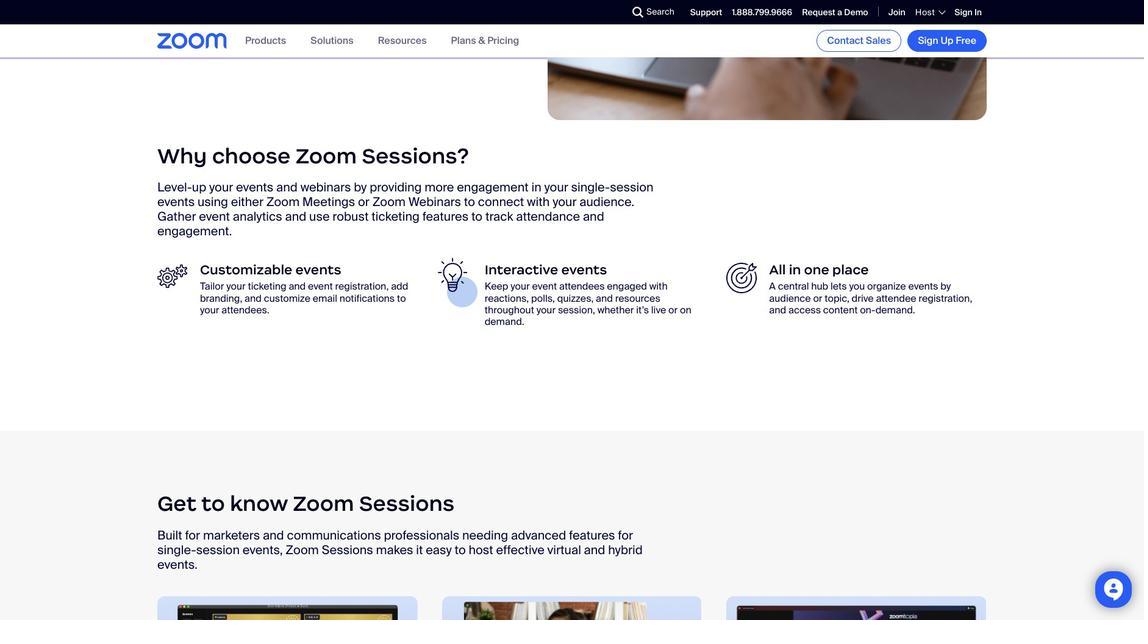 Task type: describe. For each thing, give the bounding box(es) containing it.
either
[[231, 194, 264, 210]]

all in one place a central hub lets you organize events by audience or topic, drive attendee registration, and access content on-demand.
[[770, 262, 973, 317]]

host
[[469, 542, 494, 558]]

event inside "level-up your events and webinars by providing more engagement in your single-session events using either zoom meetings or zoom webinars to connect with your audience. gather event analytics and use robust ticketing features to track attendance and engagement."
[[199, 209, 230, 225]]

engagement
[[457, 180, 529, 196]]

zoom right the either
[[267, 194, 300, 210]]

search
[[647, 6, 675, 17]]

easy
[[426, 542, 452, 558]]

attendees.
[[222, 304, 270, 317]]

arrow hitting bullseye image
[[727, 263, 758, 294]]

sign for sign up free
[[919, 34, 939, 47]]

your left audience.
[[553, 194, 577, 210]]

makes
[[376, 542, 414, 558]]

plans
[[451, 34, 476, 47]]

choose
[[212, 143, 291, 170]]

demand. inside interactive events keep your event attendees engaged with reactions, polls, quizzes, and resources throughout your session, whether it's live or on demand.
[[485, 315, 525, 328]]

to left connect
[[464, 194, 475, 210]]

your right up
[[209, 180, 233, 196]]

and inside interactive events keep your event attendees engaged with reactions, polls, quizzes, and resources throughout your session, whether it's live or on demand.
[[596, 292, 613, 305]]

sign up free link
[[908, 30, 987, 52]]

or for events
[[669, 304, 678, 317]]

registration, inside 'customizable events tailor your ticketing and event registration, add branding, and customize email notifications to your attendees.'
[[335, 280, 389, 293]]

join
[[889, 7, 906, 18]]

level-up your events and webinars by providing more engagement in your single-session events using either zoom meetings or zoom webinars to connect with your audience. gather event analytics and use robust ticketing features to track attendance and engagement.
[[157, 180, 654, 239]]

in inside the all in one place a central hub lets you organize events by audience or topic, drive attendee registration, and access content on-demand.
[[789, 262, 802, 279]]

support link
[[691, 7, 723, 18]]

host
[[916, 7, 936, 18]]

plans & pricing
[[451, 34, 520, 47]]

attendee
[[877, 292, 917, 305]]

access
[[789, 304, 821, 317]]

more
[[425, 180, 454, 196]]

your down the tailor
[[200, 304, 219, 317]]

get
[[157, 491, 197, 518]]

on
[[680, 304, 692, 317]]

sign in link
[[955, 7, 983, 18]]

1 for from the left
[[185, 528, 200, 543]]

and left webinars
[[277, 180, 298, 196]]

and down customizable
[[245, 292, 262, 305]]

professionals
[[384, 528, 460, 543]]

it
[[416, 542, 423, 558]]

and down know
[[263, 528, 284, 543]]

engaged
[[607, 280, 647, 293]]

products button
[[245, 34, 286, 47]]

advanced
[[511, 528, 567, 543]]

audience.
[[580, 194, 635, 210]]

your down customizable
[[227, 280, 246, 293]]

meetings
[[303, 194, 355, 210]]

use
[[309, 209, 330, 225]]

products
[[245, 34, 286, 47]]

communications
[[287, 528, 381, 543]]

central
[[779, 280, 810, 293]]

and right attendance
[[583, 209, 605, 225]]

solutions
[[311, 34, 354, 47]]

join link
[[889, 7, 906, 18]]

add
[[391, 280, 409, 293]]

events.
[[157, 557, 198, 573]]

to inside built for marketers and communications professionals needing advanced features for single-session events, zoom sessions makes it easy to host effective virtual and hybrid events.
[[455, 542, 466, 558]]

request a demo
[[803, 7, 869, 18]]

event inside 'customizable events tailor your ticketing and event registration, add branding, and customize email notifications to your attendees.'
[[308, 280, 333, 293]]

sign in
[[955, 7, 983, 18]]

support
[[691, 7, 723, 18]]

lightbulb image
[[437, 258, 468, 292]]

robust
[[333, 209, 369, 225]]

level-
[[157, 180, 192, 196]]

events inside interactive events keep your event attendees engaged with reactions, polls, quizzes, and resources throughout your session, whether it's live or on demand.
[[562, 262, 608, 279]]

by inside the all in one place a central hub lets you organize events by audience or topic, drive attendee registration, and access content on-demand.
[[941, 280, 952, 293]]

using
[[198, 194, 228, 210]]

customizable
[[200, 262, 293, 279]]

whether
[[598, 304, 634, 317]]

resources
[[616, 292, 661, 305]]

hybrid
[[609, 542, 643, 558]]

resources
[[378, 34, 427, 47]]

built
[[157, 528, 182, 543]]

your down interactive in the left of the page
[[511, 280, 530, 293]]

know
[[230, 491, 288, 518]]

demand. inside the all in one place a central hub lets you organize events by audience or topic, drive attendee registration, and access content on-demand.
[[876, 304, 916, 317]]

features inside "level-up your events and webinars by providing more engagement in your single-session events using either zoom meetings or zoom webinars to connect with your audience. gather event analytics and use robust ticketing features to track attendance and engagement."
[[423, 209, 469, 225]]

virtual
[[548, 542, 582, 558]]

marketers
[[203, 528, 260, 543]]

events inside the all in one place a central hub lets you organize events by audience or topic, drive attendee registration, and access content on-demand.
[[909, 280, 939, 293]]

engagement.
[[157, 224, 232, 239]]

up
[[941, 34, 954, 47]]

contact sales link
[[817, 30, 902, 52]]

session inside "level-up your events and webinars by providing more engagement in your single-session events using either zoom meetings or zoom webinars to connect with your audience. gather event analytics and use robust ticketing features to track attendance and engagement."
[[610, 180, 654, 196]]

keep
[[485, 280, 509, 293]]

connect
[[478, 194, 524, 210]]

single- inside built for marketers and communications professionals needing advanced features for single-session events, zoom sessions makes it easy to host effective virtual and hybrid events.
[[157, 542, 196, 558]]

notifications
[[340, 292, 395, 305]]

it's
[[637, 304, 649, 317]]

gears image
[[157, 263, 188, 291]]

session inside built for marketers and communications professionals needing advanced features for single-session events, zoom sessions makes it easy to host effective virtual and hybrid events.
[[196, 542, 240, 558]]

0 vertical spatial sessions
[[359, 491, 455, 518]]

ticketing inside 'customizable events tailor your ticketing and event registration, add branding, and customize email notifications to your attendees.'
[[248, 280, 287, 293]]

live
[[652, 304, 667, 317]]

event inside interactive events keep your event attendees engaged with reactions, polls, quizzes, and resources throughout your session, whether it's live or on demand.
[[533, 280, 557, 293]]

to inside 'customizable events tailor your ticketing and event registration, add branding, and customize email notifications to your attendees.'
[[397, 292, 406, 305]]

lets
[[831, 280, 847, 293]]

up
[[192, 180, 206, 196]]



Task type: locate. For each thing, give the bounding box(es) containing it.
request
[[803, 7, 836, 18]]

track
[[486, 209, 514, 225]]

webinars
[[301, 180, 351, 196]]

contact
[[828, 34, 864, 47]]

to left host
[[455, 542, 466, 558]]

1 horizontal spatial in
[[789, 262, 802, 279]]

get to know zoom sessions
[[157, 491, 455, 518]]

1 horizontal spatial event
[[308, 280, 333, 293]]

zoom up webinars
[[296, 143, 357, 170]]

place
[[833, 262, 869, 279]]

features right 'advanced'
[[569, 528, 616, 543]]

drive
[[852, 292, 874, 305]]

attendance
[[516, 209, 581, 225]]

0 vertical spatial in
[[532, 180, 542, 196]]

zoom right events,
[[286, 542, 319, 558]]

single- inside "level-up your events and webinars by providing more engagement in your single-session events using either zoom meetings or zoom webinars to connect with your audience. gather event analytics and use robust ticketing features to track attendance and engagement."
[[572, 180, 610, 196]]

tailor
[[200, 280, 224, 293]]

built for marketers and communications professionals needing advanced features for single-session events, zoom sessions makes it easy to host effective virtual and hybrid events.
[[157, 528, 643, 573]]

1 horizontal spatial by
[[941, 280, 952, 293]]

0 horizontal spatial with
[[527, 194, 550, 210]]

free
[[956, 34, 977, 47]]

0 horizontal spatial single-
[[157, 542, 196, 558]]

topic,
[[825, 292, 850, 305]]

sign left in
[[955, 7, 973, 18]]

throughout
[[485, 304, 535, 317]]

to right get
[[201, 491, 225, 518]]

with right connect
[[527, 194, 550, 210]]

by inside "level-up your events and webinars by providing more engagement in your single-session events using either zoom meetings or zoom webinars to connect with your audience. gather event analytics and use robust ticketing features to track attendance and engagement."
[[354, 180, 367, 196]]

events up attendees at the top of page
[[562, 262, 608, 279]]

sign up free
[[919, 34, 977, 47]]

0 horizontal spatial for
[[185, 528, 200, 543]]

interactive events keep your event attendees engaged with reactions, polls, quizzes, and resources throughout your session, whether it's live or on demand.
[[485, 262, 692, 328]]

events right organize at the top right of page
[[909, 280, 939, 293]]

and left email
[[289, 280, 306, 293]]

events
[[236, 180, 274, 196], [157, 194, 195, 210], [296, 262, 342, 279], [562, 262, 608, 279], [909, 280, 939, 293]]

sessions up 'professionals'
[[359, 491, 455, 518]]

you
[[850, 280, 866, 293]]

demand.
[[876, 304, 916, 317], [485, 315, 525, 328]]

sign
[[955, 7, 973, 18], [919, 34, 939, 47]]

0 vertical spatial by
[[354, 180, 367, 196]]

zoom right robust
[[373, 194, 406, 210]]

registration,
[[335, 280, 389, 293], [919, 292, 973, 305]]

single-
[[572, 180, 610, 196], [157, 542, 196, 558]]

contact sales
[[828, 34, 892, 47]]

a
[[770, 280, 776, 293]]

features
[[423, 209, 469, 225], [569, 528, 616, 543]]

or inside interactive events keep your event attendees engaged with reactions, polls, quizzes, and resources throughout your session, whether it's live or on demand.
[[669, 304, 678, 317]]

sales
[[866, 34, 892, 47]]

attendees
[[560, 280, 605, 293]]

0 horizontal spatial or
[[358, 194, 370, 210]]

by right attendee
[[941, 280, 952, 293]]

or inside "level-up your events and webinars by providing more engagement in your single-session events using either zoom meetings or zoom webinars to connect with your audience. gather event analytics and use robust ticketing features to track attendance and engagement."
[[358, 194, 370, 210]]

or left the on at right
[[669, 304, 678, 317]]

one
[[805, 262, 830, 279]]

your left session,
[[537, 304, 556, 317]]

in inside "level-up your events and webinars by providing more engagement in your single-session events using either zoom meetings or zoom webinars to connect with your audience. gather event analytics and use robust ticketing features to track attendance and engagement."
[[532, 180, 542, 196]]

events inside 'customizable events tailor your ticketing and event registration, add branding, and customize email notifications to your attendees.'
[[296, 262, 342, 279]]

ticketing down customizable
[[248, 280, 287, 293]]

customizable events tailor your ticketing and event registration, add branding, and customize email notifications to your attendees.
[[200, 262, 409, 317]]

in up central
[[789, 262, 802, 279]]

event left notifications
[[308, 280, 333, 293]]

with inside interactive events keep your event attendees engaged with reactions, polls, quizzes, and resources throughout your session, whether it's live or on demand.
[[650, 280, 668, 293]]

or right meetings
[[358, 194, 370, 210]]

events,
[[243, 542, 283, 558]]

pricing
[[488, 34, 520, 47]]

or for up
[[358, 194, 370, 210]]

plans & pricing link
[[451, 34, 520, 47]]

2 horizontal spatial event
[[533, 280, 557, 293]]

or
[[358, 194, 370, 210], [814, 292, 823, 305], [669, 304, 678, 317]]

to right notifications
[[397, 292, 406, 305]]

polls,
[[532, 292, 555, 305]]

1 vertical spatial session
[[196, 542, 240, 558]]

ticketing down providing
[[372, 209, 420, 225]]

&
[[479, 34, 485, 47]]

and down a
[[770, 304, 787, 317]]

session,
[[558, 304, 596, 317]]

in up attendance
[[532, 180, 542, 196]]

1 horizontal spatial with
[[650, 280, 668, 293]]

1 horizontal spatial ticketing
[[372, 209, 420, 225]]

0 vertical spatial sign
[[955, 7, 973, 18]]

audience
[[770, 292, 811, 305]]

features inside built for marketers and communications professionals needing advanced features for single-session events, zoom sessions makes it easy to host effective virtual and hybrid events.
[[569, 528, 616, 543]]

or inside the all in one place a central hub lets you organize events by audience or topic, drive attendee registration, and access content on-demand.
[[814, 292, 823, 305]]

registration, inside the all in one place a central hub lets you organize events by audience or topic, drive attendee registration, and access content on-demand.
[[919, 292, 973, 305]]

all
[[770, 262, 786, 279]]

providing
[[370, 180, 422, 196]]

why
[[157, 143, 207, 170]]

0 horizontal spatial by
[[354, 180, 367, 196]]

resources button
[[378, 34, 427, 47]]

hub
[[812, 280, 829, 293]]

1 horizontal spatial sign
[[955, 7, 973, 18]]

in
[[532, 180, 542, 196], [789, 262, 802, 279]]

with inside "level-up your events and webinars by providing more engagement in your single-session events using either zoom meetings or zoom webinars to connect with your audience. gather event analytics and use robust ticketing features to track attendance and engagement."
[[527, 194, 550, 210]]

sessions left makes
[[322, 542, 373, 558]]

0 vertical spatial features
[[423, 209, 469, 225]]

0 horizontal spatial session
[[196, 542, 240, 558]]

organize
[[868, 280, 907, 293]]

1 vertical spatial ticketing
[[248, 280, 287, 293]]

1 horizontal spatial features
[[569, 528, 616, 543]]

1.888.799.9666 link
[[733, 7, 793, 18]]

event
[[199, 209, 230, 225], [308, 280, 333, 293], [533, 280, 557, 293]]

0 horizontal spatial demand.
[[485, 315, 525, 328]]

zoom up communications
[[293, 491, 354, 518]]

customize
[[264, 292, 311, 305]]

1 vertical spatial in
[[789, 262, 802, 279]]

demand. down reactions,
[[485, 315, 525, 328]]

to left track
[[472, 209, 483, 225]]

1 horizontal spatial demand.
[[876, 304, 916, 317]]

0 vertical spatial with
[[527, 194, 550, 210]]

event down up
[[199, 209, 230, 225]]

1 vertical spatial features
[[569, 528, 616, 543]]

0 vertical spatial session
[[610, 180, 654, 196]]

2 horizontal spatial or
[[814, 292, 823, 305]]

0 horizontal spatial features
[[423, 209, 469, 225]]

and right virtual
[[584, 542, 606, 558]]

1.888.799.9666
[[733, 7, 793, 18]]

with
[[527, 194, 550, 210], [650, 280, 668, 293]]

or left topic,
[[814, 292, 823, 305]]

effective
[[497, 542, 545, 558]]

1 horizontal spatial or
[[669, 304, 678, 317]]

single- down get
[[157, 542, 196, 558]]

sessions?
[[362, 143, 469, 170]]

on-
[[861, 304, 876, 317]]

your up attendance
[[545, 180, 569, 196]]

by up robust
[[354, 180, 367, 196]]

your
[[209, 180, 233, 196], [545, 180, 569, 196], [553, 194, 577, 210], [227, 280, 246, 293], [511, 280, 530, 293], [200, 304, 219, 317], [537, 304, 556, 317]]

single- up attendance
[[572, 180, 610, 196]]

None search field
[[588, 2, 636, 22]]

0 vertical spatial single-
[[572, 180, 610, 196]]

to
[[464, 194, 475, 210], [472, 209, 483, 225], [397, 292, 406, 305], [201, 491, 225, 518], [455, 542, 466, 558]]

2 for from the left
[[618, 528, 634, 543]]

sign left up
[[919, 34, 939, 47]]

solutions button
[[311, 34, 354, 47]]

session
[[610, 180, 654, 196], [196, 542, 240, 558]]

request a demo link
[[803, 7, 869, 18]]

zoom
[[296, 143, 357, 170], [267, 194, 300, 210], [373, 194, 406, 210], [293, 491, 354, 518], [286, 542, 319, 558]]

zoom logo image
[[157, 33, 227, 49]]

1 horizontal spatial registration,
[[919, 292, 973, 305]]

quizzes,
[[558, 292, 594, 305]]

demand. down organize at the top right of page
[[876, 304, 916, 317]]

1 vertical spatial single-
[[157, 542, 196, 558]]

1 horizontal spatial single-
[[572, 180, 610, 196]]

email
[[313, 292, 337, 305]]

0 horizontal spatial event
[[199, 209, 230, 225]]

sign for sign in
[[955, 7, 973, 18]]

0 horizontal spatial ticketing
[[248, 280, 287, 293]]

sessions inside built for marketers and communications professionals needing advanced features for single-session events, zoom sessions makes it easy to host effective virtual and hybrid events.
[[322, 542, 373, 558]]

0 horizontal spatial in
[[532, 180, 542, 196]]

events up email
[[296, 262, 342, 279]]

events up analytics at the top of page
[[236, 180, 274, 196]]

registration, right attendee
[[919, 292, 973, 305]]

reactions,
[[485, 292, 529, 305]]

0 horizontal spatial sign
[[919, 34, 939, 47]]

with up live
[[650, 280, 668, 293]]

1 vertical spatial sign
[[919, 34, 939, 47]]

0 vertical spatial ticketing
[[372, 209, 420, 225]]

search image
[[633, 7, 644, 18], [633, 7, 644, 18]]

registration, left add
[[335, 280, 389, 293]]

ticketing inside "level-up your events and webinars by providing more engagement in your single-session events using either zoom meetings or zoom webinars to connect with your audience. gather event analytics and use robust ticketing features to track attendance and engagement."
[[372, 209, 420, 225]]

1 horizontal spatial for
[[618, 528, 634, 543]]

0 horizontal spatial registration,
[[335, 280, 389, 293]]

why choose zoom sessions?
[[157, 143, 469, 170]]

and inside the all in one place a central hub lets you organize events by audience or topic, drive attendee registration, and access content on-demand.
[[770, 304, 787, 317]]

1 vertical spatial sessions
[[322, 542, 373, 558]]

events up engagement. at the left top of the page
[[157, 194, 195, 210]]

event down interactive in the left of the page
[[533, 280, 557, 293]]

and right the quizzes,
[[596, 292, 613, 305]]

1 vertical spatial by
[[941, 280, 952, 293]]

1 vertical spatial with
[[650, 280, 668, 293]]

analytics
[[233, 209, 282, 225]]

demo
[[845, 7, 869, 18]]

needing
[[463, 528, 509, 543]]

features down the 'more'
[[423, 209, 469, 225]]

1 horizontal spatial session
[[610, 180, 654, 196]]

interactive
[[485, 262, 559, 279]]

a
[[838, 7, 843, 18]]

zoom inside built for marketers and communications professionals needing advanced features for single-session events, zoom sessions makes it easy to host effective virtual and hybrid events.
[[286, 542, 319, 558]]

and left use
[[285, 209, 307, 225]]

webinars
[[409, 194, 461, 210]]



Task type: vqa. For each thing, say whether or not it's contained in the screenshot.
Security inside the the 'FISC Security guidelines for Japanese banking and financial institutions'
no



